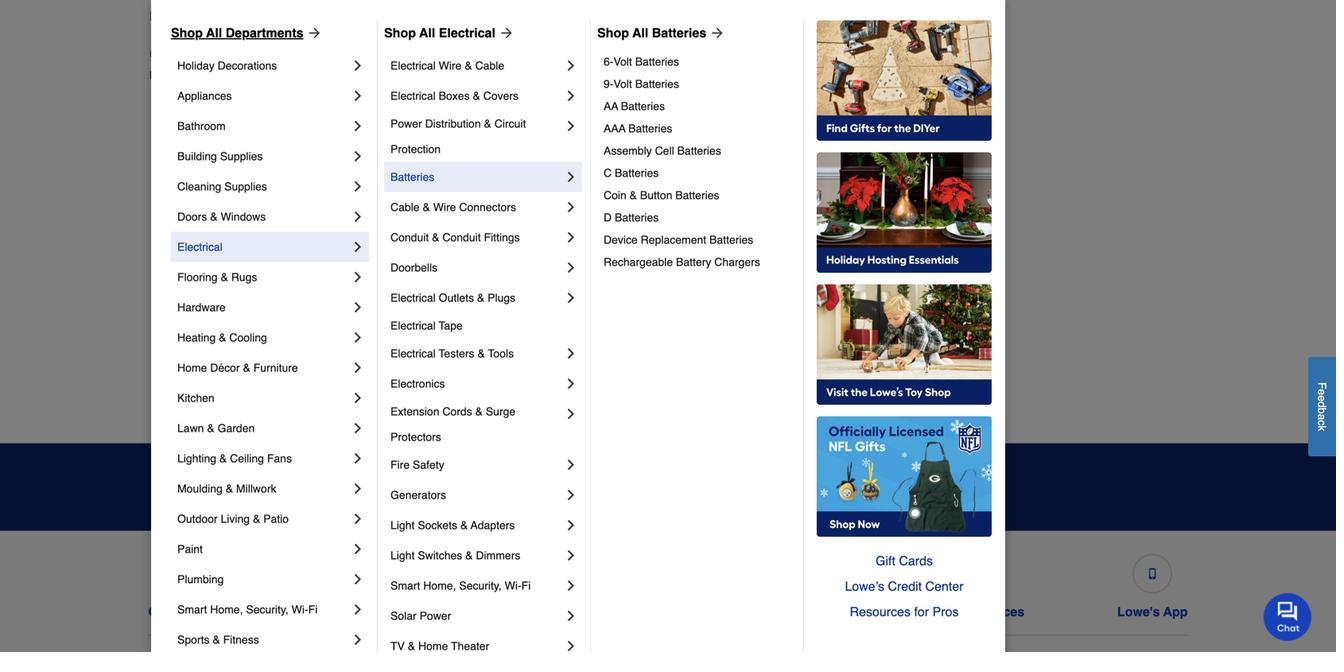 Task type: locate. For each thing, give the bounding box(es) containing it.
sicklerville
[[940, 246, 993, 259]]

electrical for electrical boxes & covers
[[391, 89, 436, 102]]

1 horizontal spatial fi
[[522, 579, 531, 592]]

0 vertical spatial new
[[343, 9, 368, 23]]

chevron right image for lighting & ceiling fans
[[350, 451, 366, 466]]

chevron right image for sports & fitness
[[350, 632, 366, 648]]

wi- down dimmers
[[505, 579, 522, 592]]

resources
[[850, 604, 911, 619]]

arrow right image
[[304, 25, 323, 41], [495, 25, 515, 41]]

1 vertical spatial security,
[[246, 603, 289, 616]]

1 vertical spatial cards
[[769, 605, 805, 619]]

protection
[[391, 143, 441, 155]]

e up d
[[1316, 389, 1329, 395]]

1 horizontal spatial a
[[1316, 414, 1329, 420]]

chevron right image for electrical outlets & plugs
[[563, 290, 579, 306]]

cable up covers
[[475, 59, 504, 72]]

0 horizontal spatial smart home, security, wi-fi link
[[177, 595, 350, 625]]

batteries up 9-volt batteries
[[635, 55, 679, 68]]

volt inside 9-volt batteries link
[[614, 77, 632, 90]]

piscataway link
[[940, 117, 997, 133]]

1 shop from the left
[[171, 25, 203, 40]]

& left patio
[[253, 513, 260, 525]]

holiday
[[177, 59, 215, 72]]

0 vertical spatial wi-
[[505, 579, 522, 592]]

& right us
[[219, 605, 228, 619]]

chevron right image for doorbells
[[563, 260, 579, 276]]

& down 'rutherford'
[[219, 331, 226, 344]]

1 vertical spatial jersey
[[259, 69, 292, 81]]

fi up solar power link
[[522, 579, 531, 592]]

lowe's credit center link
[[817, 574, 992, 599]]

light down generators
[[391, 519, 415, 532]]

1 arrow right image from the left
[[304, 25, 323, 41]]

cable
[[475, 59, 504, 72], [391, 201, 420, 213]]

1 volt from the top
[[614, 55, 632, 68]]

jersey down departments
[[259, 69, 292, 81]]

lowe's for lowe's credit center
[[521, 605, 563, 619]]

1 vertical spatial light
[[391, 549, 415, 562]]

home, for left smart home, security, wi-fi link
[[210, 603, 243, 616]]

testers
[[439, 347, 475, 360]]

shop
[[171, 25, 203, 40], [384, 25, 416, 40], [597, 25, 629, 40]]

0 vertical spatial cable
[[475, 59, 504, 72]]

eatontown
[[162, 342, 215, 354]]

maple
[[681, 151, 711, 163]]

1 east from the top
[[162, 278, 185, 291]]

electrical down doorbells
[[391, 291, 436, 304]]

d
[[604, 211, 612, 224]]

turnersville link
[[940, 308, 997, 324]]

shop for shop all batteries
[[597, 25, 629, 40]]

home, down switches
[[423, 579, 456, 592]]

volt for 6-
[[614, 55, 632, 68]]

2 east from the top
[[162, 310, 185, 323]]

all for batteries
[[632, 25, 649, 40]]

0 vertical spatial credit
[[888, 579, 922, 594]]

button
[[640, 189, 672, 202]]

device replacement batteries link
[[604, 229, 792, 251]]

chevron right image for building supplies
[[350, 148, 366, 164]]

wi-
[[505, 579, 522, 592], [292, 603, 308, 616]]

0 vertical spatial light
[[391, 519, 415, 532]]

0 horizontal spatial cable
[[391, 201, 420, 213]]

0 horizontal spatial center
[[607, 605, 648, 619]]

& up the electrical boxes & covers link
[[465, 59, 472, 72]]

0 horizontal spatial city
[[150, 43, 186, 65]]

customer care image
[[198, 568, 209, 579]]

security, up 'sports & fitness' link
[[246, 603, 289, 616]]

1 horizontal spatial shop
[[384, 25, 416, 40]]

doors & windows link
[[177, 202, 350, 232]]

east up heating
[[162, 310, 185, 323]]

1 vertical spatial new
[[234, 69, 256, 81]]

chevron right image for batteries
[[563, 169, 579, 185]]

1 vertical spatial supplies
[[224, 180, 267, 193]]

0 vertical spatial security,
[[459, 579, 502, 592]]

lawnside link
[[422, 340, 469, 356]]

& right coin
[[630, 189, 637, 202]]

building supplies
[[177, 150, 263, 163]]

find a store
[[150, 9, 223, 23]]

shop all batteries link
[[597, 23, 726, 42]]

& right the cords
[[475, 405, 483, 418]]

chevron right image for electrical
[[350, 239, 366, 255]]

cable & wire connectors
[[391, 201, 516, 213]]

order
[[351, 605, 385, 619]]

outdoor
[[177, 513, 218, 525]]

generators
[[391, 489, 446, 501]]

1 horizontal spatial arrow right image
[[495, 25, 515, 41]]

contact us & faq link
[[148, 548, 258, 620]]

1 horizontal spatial jersey
[[372, 9, 409, 23]]

electrical for electrical wire & cable
[[391, 59, 436, 72]]

& right boxes
[[473, 89, 480, 102]]

departments
[[226, 25, 304, 40]]

1 horizontal spatial all
[[419, 25, 435, 40]]

credit inside 'link'
[[567, 605, 604, 619]]

jersey up shop all electrical
[[372, 9, 409, 23]]

wire up boxes
[[439, 59, 462, 72]]

building supplies link
[[177, 141, 350, 171]]

0 vertical spatial cards
[[899, 554, 933, 568]]

home décor & furniture link
[[177, 353, 350, 383]]

shop for shop all electrical
[[384, 25, 416, 40]]

installation services
[[902, 605, 1025, 619]]

smart home, security, wi-fi link down light switches & dimmers
[[391, 571, 563, 601]]

volt up aa batteries
[[614, 77, 632, 90]]

sign up button
[[879, 466, 980, 509]]

2 light from the top
[[391, 549, 415, 562]]

shop down "new jersey"
[[384, 25, 416, 40]]

0 vertical spatial volt
[[614, 55, 632, 68]]

1 horizontal spatial smart home, security, wi-fi
[[391, 579, 531, 592]]

find gifts for the diyer. image
[[817, 20, 992, 141]]

chevron right image for cable & wire connectors
[[563, 199, 579, 215]]

0 vertical spatial gift
[[876, 554, 896, 568]]

lowe's inside 'link'
[[521, 605, 563, 619]]

building
[[177, 150, 217, 163]]

1 horizontal spatial smart home, security, wi-fi link
[[391, 571, 563, 601]]

1 vertical spatial home,
[[210, 603, 243, 616]]

1 horizontal spatial gift
[[876, 554, 896, 568]]

visit the lowe's toy shop. image
[[817, 284, 992, 405]]

light sockets & adapters
[[391, 519, 515, 532]]

1 horizontal spatial gift cards
[[876, 554, 933, 568]]

trends
[[560, 468, 623, 490]]

smart for left smart home, security, wi-fi link
[[177, 603, 207, 616]]

brick
[[162, 151, 187, 163]]

to
[[577, 493, 587, 506]]

new inside button
[[343, 9, 368, 23]]

supplies up windows
[[224, 180, 267, 193]]

& left ceiling
[[219, 452, 227, 465]]

e up b
[[1316, 395, 1329, 402]]

chevron right image for conduit & conduit fittings
[[563, 229, 579, 245]]

& right décor
[[243, 361, 250, 374]]

1 horizontal spatial wi-
[[505, 579, 522, 592]]

0 horizontal spatial a
[[180, 9, 187, 23]]

up
[[936, 480, 953, 494]]

electrical left boxes
[[391, 89, 436, 102]]

shop up 6-
[[597, 25, 629, 40]]

1 vertical spatial power
[[420, 610, 451, 622]]

1 vertical spatial center
[[607, 605, 648, 619]]

0 horizontal spatial conduit
[[391, 231, 429, 244]]

1 vertical spatial east
[[162, 310, 185, 323]]

& down hamilton link
[[423, 201, 430, 213]]

e
[[1316, 389, 1329, 395], [1316, 395, 1329, 402]]

& left tools
[[478, 347, 485, 360]]

batteries up device
[[615, 211, 659, 224]]

volt up 9-
[[614, 55, 632, 68]]

0 horizontal spatial gift cards link
[[740, 548, 809, 620]]

1 vertical spatial city
[[457, 310, 477, 323]]

1 vertical spatial credit
[[567, 605, 604, 619]]

electrical outlets & plugs
[[391, 291, 516, 304]]

smart up "sports"
[[177, 603, 207, 616]]

2 vertical spatial jersey
[[422, 310, 454, 323]]

home
[[177, 361, 207, 374]]

union link
[[940, 340, 969, 356]]

shop down find a store on the left top
[[171, 25, 203, 40]]

jersey inside new jersey button
[[372, 9, 409, 23]]

supplies inside cleaning supplies "link"
[[224, 180, 267, 193]]

protectors
[[391, 431, 441, 443]]

center inside 'link'
[[607, 605, 648, 619]]

smart home, security, wi-fi link up fitness
[[177, 595, 350, 625]]

& inside power distribution & circuit protection
[[484, 117, 491, 130]]

2 arrow right image from the left
[[495, 25, 515, 41]]

0 horizontal spatial credit
[[567, 605, 604, 619]]

lowe's credit center link
[[521, 548, 648, 620]]

plains
[[715, 246, 745, 259]]

3 shop from the left
[[597, 25, 629, 40]]

chevron right image for heating & cooling
[[350, 330, 366, 346]]

jersey inside "jersey city" link
[[422, 310, 454, 323]]

smart home, security, wi-fi
[[391, 579, 531, 592], [177, 603, 318, 616]]

2 volt from the top
[[614, 77, 632, 90]]

directory
[[191, 43, 275, 65]]

0 vertical spatial power
[[391, 117, 422, 130]]

batteries up 6-volt batteries link
[[652, 25, 707, 40]]

1 horizontal spatial security,
[[459, 579, 502, 592]]

wire down hamilton
[[433, 201, 456, 213]]

0 horizontal spatial shop
[[171, 25, 203, 40]]

lowe's for lowe's app
[[1118, 605, 1160, 619]]

2 horizontal spatial shop
[[597, 25, 629, 40]]

smart up status
[[391, 579, 420, 592]]

arrow right image up 'electrical wire & cable' link
[[495, 25, 515, 41]]

electrical left tape
[[391, 319, 436, 332]]

all for departments
[[206, 25, 222, 40]]

batteries
[[652, 25, 707, 40], [635, 55, 679, 68], [635, 77, 679, 90], [621, 100, 665, 112], [629, 122, 672, 135], [677, 144, 721, 157], [615, 167, 659, 179], [391, 171, 435, 183], [676, 189, 720, 202], [615, 211, 659, 224], [710, 233, 754, 246]]

0 horizontal spatial new
[[234, 69, 256, 81]]

credit for lowe's
[[888, 579, 922, 594]]

1 all from the left
[[206, 25, 222, 40]]

wi- for smart home, security, wi-fi chevron right image
[[505, 579, 522, 592]]

sports & fitness
[[177, 633, 259, 646]]

6-volt batteries
[[604, 55, 679, 68]]

voorhees
[[940, 373, 987, 386]]

light left switches
[[391, 549, 415, 562]]

chevron right image
[[563, 88, 579, 104], [350, 178, 366, 194], [563, 229, 579, 245], [350, 239, 366, 255], [563, 260, 579, 276], [350, 269, 366, 285], [563, 290, 579, 306], [350, 360, 366, 376], [350, 390, 366, 406], [350, 420, 366, 436], [350, 451, 366, 466], [563, 457, 579, 473], [350, 481, 366, 497], [350, 541, 366, 557], [563, 548, 579, 563], [350, 602, 366, 618], [563, 608, 579, 624]]

center for lowe's credit center
[[607, 605, 648, 619]]

& left circuit at top
[[484, 117, 491, 130]]

1 vertical spatial smart home, security, wi-fi
[[177, 603, 318, 616]]

0 horizontal spatial arrow right image
[[304, 25, 323, 41]]

electrical up flooring
[[177, 241, 223, 253]]

0 horizontal spatial smart
[[177, 603, 207, 616]]

lumberton link
[[422, 372, 475, 388]]

batteries link
[[391, 162, 563, 192]]

turnersville
[[940, 310, 997, 323]]

supplies for cleaning supplies
[[224, 180, 267, 193]]

supplies inside building supplies link
[[220, 150, 263, 163]]

power up protection
[[391, 117, 422, 130]]

1 vertical spatial cable
[[391, 201, 420, 213]]

manahawkin link
[[422, 404, 484, 420]]

holiday decorations
[[177, 59, 277, 72]]

1 vertical spatial wi-
[[292, 603, 308, 616]]

1 horizontal spatial credit
[[888, 579, 922, 594]]

batteries down protection
[[391, 171, 435, 183]]

chevron right image for paint
[[350, 541, 366, 557]]

electrical boxes & covers
[[391, 89, 519, 102]]

1 vertical spatial volt
[[614, 77, 632, 90]]

0 vertical spatial supplies
[[220, 150, 263, 163]]

volt for 9-
[[614, 77, 632, 90]]

arrow right image inside the shop all electrical link
[[495, 25, 515, 41]]

contact
[[148, 605, 196, 619]]

1 vertical spatial fi
[[308, 603, 318, 616]]

cable up conduit & conduit fittings
[[391, 201, 420, 213]]

electrical up electronics
[[391, 347, 436, 360]]

home décor & furniture
[[177, 361, 298, 374]]

arrow right image up the "holiday decorations" link
[[304, 25, 323, 41]]

3 all from the left
[[632, 25, 649, 40]]

& left rugs
[[221, 271, 228, 283]]

1 horizontal spatial gift cards link
[[817, 548, 992, 574]]

chevron right image
[[350, 58, 366, 73], [563, 58, 579, 73], [350, 88, 366, 104], [350, 118, 366, 134], [563, 118, 579, 134], [350, 148, 366, 164], [563, 169, 579, 185], [563, 199, 579, 215], [350, 209, 366, 225], [350, 299, 366, 315], [350, 330, 366, 346], [563, 346, 579, 361], [563, 376, 579, 392], [563, 406, 579, 422], [563, 487, 579, 503], [350, 511, 366, 527], [563, 517, 579, 533], [350, 571, 366, 587], [563, 578, 579, 594], [350, 632, 366, 648], [563, 638, 579, 652]]

2 horizontal spatial lowe's
[[1118, 605, 1160, 619]]

& inside the extension cords & surge protectors
[[475, 405, 483, 418]]

1 vertical spatial smart
[[177, 603, 207, 616]]

cell
[[655, 144, 674, 157]]

1 light from the top
[[391, 519, 415, 532]]

& left plugs
[[477, 291, 485, 304]]

volt inside 6-volt batteries link
[[614, 55, 632, 68]]

electrical for electrical outlets & plugs
[[391, 291, 436, 304]]

0 vertical spatial center
[[926, 579, 964, 594]]

all down the store
[[206, 25, 222, 40]]

east rutherford link
[[162, 308, 240, 324]]

2 horizontal spatial all
[[632, 25, 649, 40]]

conduit up doorbells
[[391, 231, 429, 244]]

0 horizontal spatial security,
[[246, 603, 289, 616]]

d batteries
[[604, 211, 659, 224]]

garden
[[218, 422, 255, 435]]

heating
[[177, 331, 216, 344]]

fire safety link
[[391, 450, 563, 480]]

safety
[[413, 458, 444, 471]]

electrical up 'electrical wire & cable' link
[[439, 25, 495, 40]]

2 horizontal spatial jersey
[[422, 310, 454, 323]]

chevron right image for fire safety
[[563, 457, 579, 473]]

distribution
[[425, 117, 481, 130]]

all up electrical wire & cable
[[419, 25, 435, 40]]

1 horizontal spatial city
[[457, 310, 477, 323]]

chevron right image for extension cords & surge protectors
[[563, 406, 579, 422]]

1 horizontal spatial conduit
[[443, 231, 481, 244]]

chevron right image for lawn & garden
[[350, 420, 366, 436]]

0 vertical spatial a
[[180, 9, 187, 23]]

0 vertical spatial jersey
[[372, 9, 409, 23]]

security, for left smart home, security, wi-fi link
[[246, 603, 289, 616]]

chat invite button image
[[1264, 593, 1312, 641]]

east down "deptford" link
[[162, 278, 185, 291]]

conduit down cable & wire connectors
[[443, 231, 481, 244]]

& right "sports"
[[213, 633, 220, 646]]

security, for rightmost smart home, security, wi-fi link
[[459, 579, 502, 592]]

1 horizontal spatial smart
[[391, 579, 420, 592]]

electronics link
[[391, 369, 563, 399]]

jersey city link
[[422, 308, 477, 324]]

shop all batteries
[[597, 25, 707, 40]]

arrow right image inside the 'shop all departments' link
[[304, 25, 323, 41]]

dimmers
[[476, 549, 521, 562]]

0 vertical spatial smart
[[391, 579, 420, 592]]

morris plains
[[681, 246, 745, 259]]

1 vertical spatial wire
[[433, 201, 456, 213]]

toms river link
[[940, 276, 996, 292]]

0 horizontal spatial jersey
[[259, 69, 292, 81]]

power right the solar
[[420, 610, 451, 622]]

1 horizontal spatial center
[[926, 579, 964, 594]]

smart home, security, wi-fi down light switches & dimmers
[[391, 579, 531, 592]]

chevron right image for outdoor living & patio
[[350, 511, 366, 527]]

0 vertical spatial gift cards
[[876, 554, 933, 568]]

cable & wire connectors link
[[391, 192, 563, 222]]

cable inside 'link'
[[391, 201, 420, 213]]

0 horizontal spatial gift cards
[[744, 605, 805, 619]]

1 vertical spatial a
[[1316, 414, 1329, 420]]

outdoor living & patio
[[177, 513, 289, 525]]

security, up solar power link
[[459, 579, 502, 592]]

we've
[[489, 493, 521, 506]]

smart home, security, wi-fi up fitness
[[177, 603, 318, 616]]

conduit & conduit fittings
[[391, 231, 520, 244]]

a right find
[[180, 9, 187, 23]]

services
[[972, 605, 1025, 619]]

1 horizontal spatial home,
[[423, 579, 456, 592]]

holiday hosting essentials. image
[[817, 152, 992, 273]]

0 vertical spatial home,
[[423, 579, 456, 592]]

0 horizontal spatial wi-
[[292, 603, 308, 616]]

wire inside 'link'
[[433, 201, 456, 213]]

resources for pros link
[[817, 599, 992, 625]]

1 vertical spatial gift cards
[[744, 605, 805, 619]]

home, up "sports & fitness" at the left bottom of page
[[210, 603, 243, 616]]

chevron right image for power distribution & circuit protection
[[563, 118, 579, 134]]

delran link
[[162, 213, 195, 229]]

jersey down "electrical outlets & plugs"
[[422, 310, 454, 323]]

sports
[[177, 633, 210, 646]]

deptford link
[[162, 245, 205, 261]]

1 horizontal spatial new
[[343, 9, 368, 23]]

0 horizontal spatial all
[[206, 25, 222, 40]]

1 horizontal spatial lowe's
[[521, 605, 563, 619]]

wi- up 'sports & fitness' link
[[292, 603, 308, 616]]

0 vertical spatial city
[[150, 43, 186, 65]]

paint
[[177, 543, 203, 556]]

electrical down shop all electrical
[[391, 59, 436, 72]]

shop all electrical link
[[384, 23, 515, 42]]

a up k
[[1316, 414, 1329, 420]]

rugs
[[231, 271, 257, 283]]

0 horizontal spatial home,
[[210, 603, 243, 616]]

chevron right image for electronics
[[563, 376, 579, 392]]

2 all from the left
[[419, 25, 435, 40]]

chevron right image for kitchen
[[350, 390, 366, 406]]

1 vertical spatial gift
[[744, 605, 766, 619]]

all up the 6-volt batteries
[[632, 25, 649, 40]]

cleaning supplies
[[177, 180, 267, 193]]

electrical boxes & covers link
[[391, 81, 563, 111]]

0 vertical spatial east
[[162, 278, 185, 291]]

2 shop from the left
[[384, 25, 416, 40]]

fi left order
[[308, 603, 318, 616]]

supplies up cleaning supplies
[[220, 150, 263, 163]]

city directory lowe's stores in new jersey
[[150, 43, 292, 81]]

0 horizontal spatial lowe's
[[150, 69, 184, 81]]



Task type: describe. For each thing, give the bounding box(es) containing it.
electrical for electrical tape
[[391, 319, 436, 332]]

chevron right image for cleaning supplies
[[350, 178, 366, 194]]

power inside power distribution & circuit protection
[[391, 117, 422, 130]]

plumbing
[[177, 573, 224, 586]]

delran
[[162, 214, 195, 227]]

lighting & ceiling fans
[[177, 452, 292, 465]]

maple shade link
[[681, 149, 747, 165]]

millwork
[[236, 482, 276, 495]]

f
[[1316, 382, 1329, 389]]

sports & fitness link
[[177, 625, 350, 652]]

dimensions image
[[958, 568, 969, 579]]

princeton
[[940, 151, 987, 163]]

rutherford
[[188, 310, 240, 323]]

extension cords & surge protectors
[[391, 405, 519, 443]]

chevron right image for smart home, security, wi-fi
[[563, 578, 579, 594]]

batteries up 'plains'
[[710, 233, 754, 246]]

find
[[150, 9, 176, 23]]

6-
[[604, 55, 614, 68]]

chevron right image for smart home, security, wi-fi
[[350, 602, 366, 618]]

replacement
[[641, 233, 706, 246]]

batteries down 9-volt batteries
[[621, 100, 665, 112]]

d
[[1316, 402, 1329, 408]]

bathroom link
[[177, 111, 350, 141]]

batteries down aaa batteries link
[[677, 144, 721, 157]]

chevron right image for electrical testers & tools
[[563, 346, 579, 361]]

jersey inside city directory lowe's stores in new jersey
[[259, 69, 292, 81]]

sign
[[905, 480, 933, 494]]

us
[[199, 605, 216, 619]]

tools
[[488, 347, 514, 360]]

jersey city
[[422, 310, 477, 323]]

0 horizontal spatial gift
[[744, 605, 766, 619]]

millville link
[[681, 181, 717, 197]]

rio grande link
[[940, 181, 997, 197]]

credit for lowe's
[[567, 605, 604, 619]]

chevron right image for plumbing
[[350, 571, 366, 587]]

extension cords & surge protectors link
[[391, 399, 563, 450]]

lawn
[[177, 422, 204, 435]]

aa batteries link
[[604, 95, 792, 117]]

chevron right image for solar power
[[563, 608, 579, 624]]

extension
[[391, 405, 439, 418]]

brick link
[[162, 149, 187, 165]]

smart for rightmost smart home, security, wi-fi link
[[391, 579, 420, 592]]

home, for rightmost smart home, security, wi-fi link
[[423, 579, 456, 592]]

0 horizontal spatial cards
[[769, 605, 805, 619]]

1 horizontal spatial cards
[[899, 554, 933, 568]]

chevron right image for light sockets & adapters
[[563, 517, 579, 533]]

flooring
[[177, 271, 218, 283]]

fitness
[[223, 633, 259, 646]]

fans
[[267, 452, 292, 465]]

outdoor living & patio link
[[177, 504, 350, 534]]

chevron right image for doors & windows
[[350, 209, 366, 225]]

& right sockets
[[461, 519, 468, 532]]

chevron right image for home décor & furniture
[[350, 360, 366, 376]]

f e e d b a c k
[[1316, 382, 1329, 431]]

new jersey
[[343, 9, 409, 23]]

mobile image
[[1147, 568, 1158, 579]]

0 vertical spatial smart home, security, wi-fi
[[391, 579, 531, 592]]

arrow right image for shop all departments
[[304, 25, 323, 41]]

0 vertical spatial wire
[[439, 59, 462, 72]]

lowe's app
[[1118, 605, 1188, 619]]

boxes
[[439, 89, 470, 102]]

0 vertical spatial fi
[[522, 579, 531, 592]]

supplies for building supplies
[[220, 150, 263, 163]]

windows
[[221, 210, 266, 223]]

hamilton
[[422, 183, 466, 195]]

& down cable & wire connectors
[[432, 231, 439, 244]]

batteries up d batteries link
[[676, 189, 720, 202]]

plugs
[[488, 291, 516, 304]]

east for east rutherford
[[162, 310, 185, 323]]

holiday decorations link
[[177, 50, 350, 81]]

shop all electrical
[[384, 25, 495, 40]]

deals, inspiration and trends we've got ideas to share.
[[357, 468, 623, 506]]

& right lawn
[[207, 422, 215, 435]]

electrical inside 'link'
[[177, 241, 223, 253]]

sockets
[[418, 519, 457, 532]]

east brunswick link
[[162, 276, 238, 292]]

sewell
[[940, 214, 973, 227]]

hamilton link
[[422, 181, 466, 197]]

maple shade
[[681, 151, 747, 163]]

power distribution & circuit protection link
[[391, 111, 563, 162]]

bathroom
[[177, 120, 226, 132]]

2 e from the top
[[1316, 395, 1329, 402]]

kitchen
[[177, 392, 215, 404]]

city inside city directory lowe's stores in new jersey
[[150, 43, 186, 65]]

heating & cooling link
[[177, 322, 350, 353]]

f e e d b a c k button
[[1309, 357, 1336, 457]]

sewell link
[[940, 213, 973, 229]]

aaa batteries
[[604, 122, 672, 135]]

river
[[970, 278, 996, 291]]

rechargeable battery chargers link
[[604, 251, 792, 273]]

find a store link
[[150, 7, 223, 26]]

1 conduit from the left
[[391, 231, 429, 244]]

for
[[914, 604, 929, 619]]

shop for shop all departments
[[171, 25, 203, 40]]

chevron right image for appliances
[[350, 88, 366, 104]]

batteries down the 6-volt batteries
[[635, 77, 679, 90]]

morris plains link
[[681, 245, 745, 261]]

chevron right image for flooring & rugs
[[350, 269, 366, 285]]

officially licensed n f l gifts. shop now. image
[[817, 416, 992, 537]]

0 horizontal spatial fi
[[308, 603, 318, 616]]

a inside "button"
[[1316, 414, 1329, 420]]

cleaning
[[177, 180, 221, 193]]

chevron right image for generators
[[563, 487, 579, 503]]

electrical tape
[[391, 319, 463, 332]]

rechargeable battery chargers
[[604, 256, 760, 268]]

inspiration
[[418, 468, 516, 490]]

east for east brunswick
[[162, 278, 185, 291]]

deals,
[[357, 468, 413, 490]]

batteries up assembly cell batteries
[[629, 122, 672, 135]]

surge
[[486, 405, 516, 418]]

lowe's
[[845, 579, 885, 594]]

chevron right image for electrical boxes & covers
[[563, 88, 579, 104]]

arrow right image
[[707, 25, 726, 41]]

2 conduit from the left
[[443, 231, 481, 244]]

brunswick
[[188, 278, 238, 291]]

installation
[[902, 605, 969, 619]]

woodbridge
[[940, 405, 1000, 418]]

power distribution & circuit protection
[[391, 117, 529, 155]]

power inside solar power link
[[420, 610, 451, 622]]

1 e from the top
[[1316, 389, 1329, 395]]

light for light sockets & adapters
[[391, 519, 415, 532]]

lawn & garden
[[177, 422, 255, 435]]

all for electrical
[[419, 25, 435, 40]]

chevron right image for electrical wire & cable
[[563, 58, 579, 73]]

new inside city directory lowe's stores in new jersey
[[234, 69, 256, 81]]

hackettstown
[[422, 151, 488, 163]]

eatontown link
[[162, 340, 215, 356]]

& right doors
[[210, 210, 218, 223]]

electrical for electrical testers & tools
[[391, 347, 436, 360]]

conduit & conduit fittings link
[[391, 222, 563, 252]]

chevron right image for holiday decorations
[[350, 58, 366, 73]]

chevron right image for moulding & millwork
[[350, 481, 366, 497]]

light for light switches & dimmers
[[391, 549, 415, 562]]

& left millwork
[[226, 482, 233, 495]]

0 horizontal spatial smart home, security, wi-fi
[[177, 603, 318, 616]]

app
[[1163, 605, 1188, 619]]

1 horizontal spatial cable
[[475, 59, 504, 72]]

living
[[221, 513, 250, 525]]

chevron right image for bathroom
[[350, 118, 366, 134]]

arrow right image for shop all electrical
[[495, 25, 515, 41]]

chevron right image for light switches & dimmers
[[563, 548, 579, 563]]

toms river
[[940, 278, 996, 291]]

light switches & dimmers link
[[391, 540, 563, 571]]

batteries down assembly
[[615, 167, 659, 179]]

sign up form
[[642, 466, 980, 509]]

lowe's app link
[[1118, 548, 1188, 620]]

chevron right image for hardware
[[350, 299, 366, 315]]

wi- for chevron right icon for smart home, security, wi-fi
[[292, 603, 308, 616]]

center for lowe's credit center
[[926, 579, 964, 594]]

appliances link
[[177, 81, 350, 111]]

lighting & ceiling fans link
[[177, 443, 350, 474]]

store
[[191, 9, 223, 23]]

millville
[[681, 183, 717, 195]]

lowe's inside city directory lowe's stores in new jersey
[[150, 69, 184, 81]]

& left dimmers
[[465, 549, 473, 562]]

shade
[[714, 151, 747, 163]]

lumberton
[[422, 373, 475, 386]]



Task type: vqa. For each thing, say whether or not it's contained in the screenshot.
the bottommost Cards
yes



